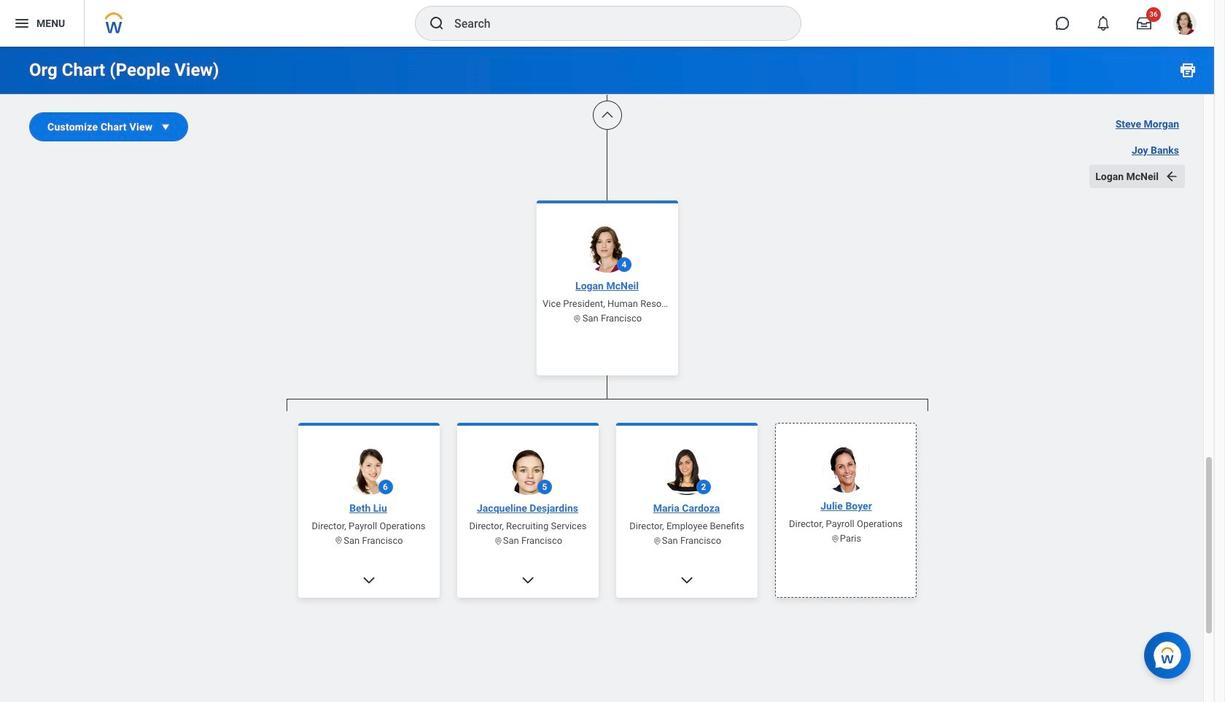Task type: describe. For each thing, give the bounding box(es) containing it.
caret down image
[[158, 120, 173, 134]]

2 horizontal spatial location image
[[830, 534, 840, 543]]

arrow left image
[[1165, 169, 1179, 184]]

logan mcneil, logan mcneil, 4 direct reports element
[[286, 411, 928, 702]]

1 vertical spatial location image
[[334, 536, 344, 545]]

2 chevron down image from the left
[[679, 573, 694, 587]]

justify image
[[13, 15, 31, 32]]

search image
[[428, 15, 446, 32]]

chevron down image
[[520, 573, 535, 587]]

0 vertical spatial location image
[[573, 314, 582, 323]]

print org chart image
[[1179, 61, 1197, 79]]



Task type: locate. For each thing, give the bounding box(es) containing it.
location image for chevron down icon
[[493, 536, 503, 545]]

0 horizontal spatial location image
[[334, 536, 344, 545]]

0 horizontal spatial chevron down image
[[361, 573, 376, 587]]

main content
[[0, 0, 1214, 702]]

1 chevron down image from the left
[[361, 573, 376, 587]]

chevron up image
[[600, 108, 614, 123]]

location image
[[830, 534, 840, 543], [493, 536, 503, 545], [652, 536, 662, 545]]

notifications large image
[[1096, 16, 1111, 31]]

chevron down image
[[361, 573, 376, 587], [679, 573, 694, 587]]

1 horizontal spatial location image
[[652, 536, 662, 545]]

location image for 2nd chevron down image
[[652, 536, 662, 545]]

profile logan mcneil image
[[1173, 12, 1197, 38]]

location image
[[573, 314, 582, 323], [334, 536, 344, 545]]

0 horizontal spatial location image
[[493, 536, 503, 545]]

1 horizontal spatial chevron down image
[[679, 573, 694, 587]]

Search Workday  search field
[[454, 7, 771, 39]]

inbox large image
[[1137, 16, 1151, 31]]

1 horizontal spatial location image
[[573, 314, 582, 323]]



Task type: vqa. For each thing, say whether or not it's contained in the screenshot.
Type
no



